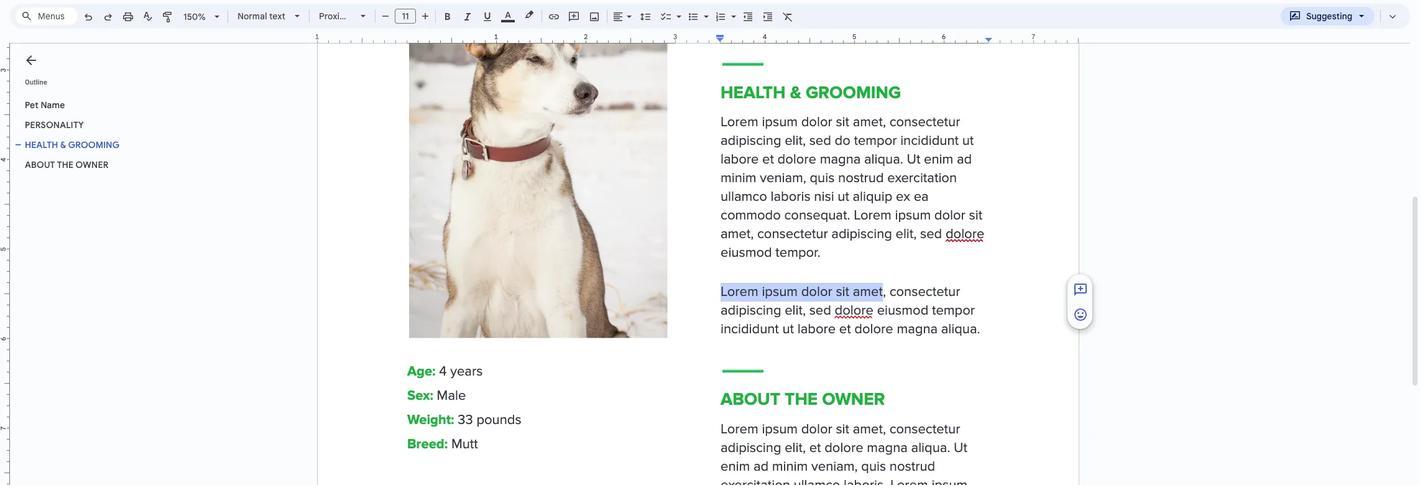 Task type: locate. For each thing, give the bounding box(es) containing it.
pet
[[25, 100, 39, 111]]

numbered list menu image
[[728, 8, 737, 12]]

application
[[0, 0, 1421, 485]]

text
[[269, 11, 286, 22]]

Zoom field
[[179, 7, 225, 26]]

about the owner
[[25, 159, 109, 170]]

size image
[[1074, 282, 1089, 297]]

Zoom text field
[[180, 8, 210, 26]]

bulleted list menu image
[[701, 8, 709, 12]]

owner
[[76, 159, 109, 170]]

document outline element
[[10, 44, 179, 485]]

nova
[[354, 11, 375, 22]]

name
[[41, 100, 65, 111]]

application containing normal text
[[0, 0, 1421, 485]]

font list. proxima nova selected. option
[[319, 7, 375, 25]]

suggesting button
[[1282, 7, 1375, 26]]

insert image image
[[588, 7, 602, 25]]

pet name
[[25, 100, 65, 111]]

normal text
[[238, 11, 286, 22]]

Menus field
[[16, 7, 78, 25]]

mode and view toolbar
[[1281, 4, 1403, 29]]

the
[[57, 159, 74, 170]]

styles list. normal text selected. option
[[238, 7, 287, 25]]

checklist menu image
[[674, 8, 682, 12]]

line & paragraph spacing image
[[639, 7, 653, 25]]

proxima nova
[[319, 11, 375, 22]]



Task type: describe. For each thing, give the bounding box(es) containing it.
normal
[[238, 11, 267, 22]]

highlight color image
[[523, 7, 536, 22]]

main toolbar
[[77, 0, 798, 446]]

text color image
[[501, 7, 515, 22]]

personality
[[25, 119, 84, 131]]

about
[[25, 159, 55, 170]]

size image
[[1074, 307, 1089, 322]]

Font size field
[[395, 9, 421, 24]]

outline
[[25, 78, 47, 86]]

right margin image
[[986, 34, 1079, 43]]

health & grooming
[[25, 139, 120, 151]]

proxima
[[319, 11, 352, 22]]

outline heading
[[10, 78, 179, 95]]

health
[[25, 139, 58, 151]]

suggesting
[[1307, 11, 1353, 22]]

&
[[60, 139, 66, 151]]

1
[[315, 32, 319, 41]]

Font size text field
[[396, 9, 416, 24]]

grooming
[[68, 139, 120, 151]]

left margin image
[[318, 34, 411, 43]]



Task type: vqa. For each thing, say whether or not it's contained in the screenshot.
Personality
yes



